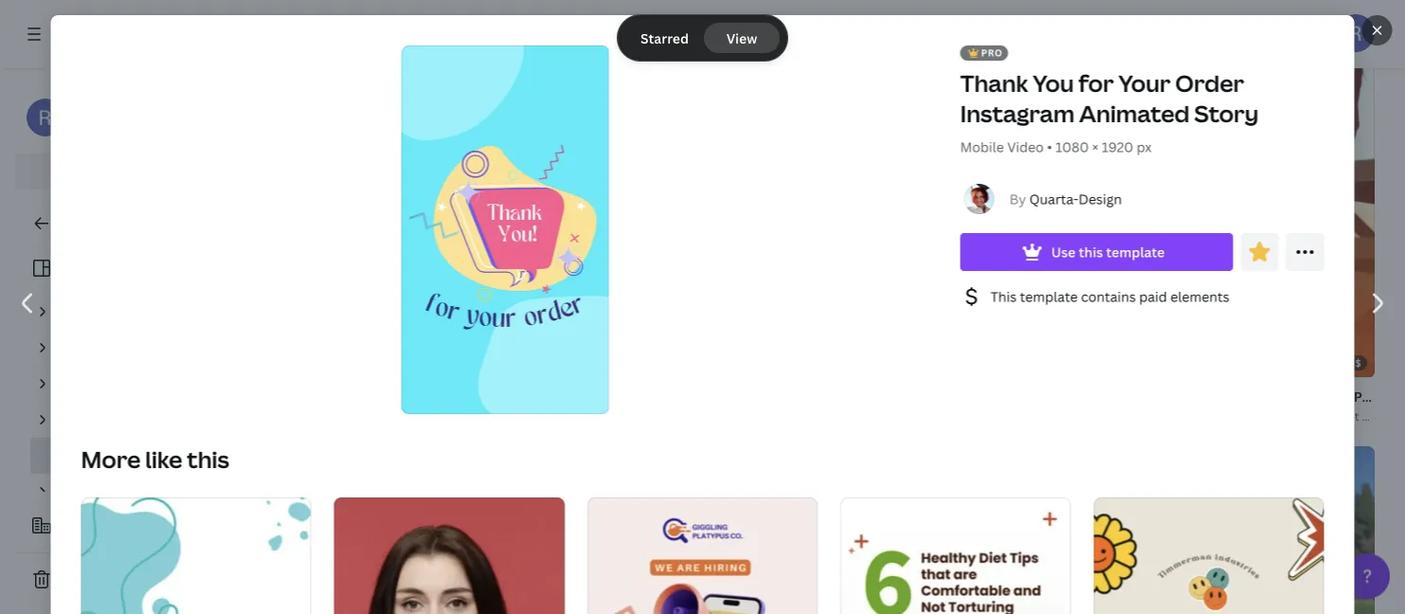 Task type: vqa. For each thing, say whether or not it's contained in the screenshot.
like at the left of the page
yes



Task type: describe. For each thing, give the bounding box(es) containing it.
more
[[81, 444, 141, 475]]

you
[[1033, 68, 1074, 99]]

studio for video
[[476, 406, 512, 422]]

px
[[1137, 138, 1152, 156]]

thank you for your order instagram animated story mobile video • 1080 × 1920 px
[[961, 68, 1259, 156]]

this inside button
[[1079, 243, 1104, 261]]

purple happy birthday mobile video image
[[716, 7, 921, 371]]

by for gradient
[[374, 406, 388, 422]]

top level navigation element
[[167, 15, 762, 53]]

pink modern minimalist mockup skincare online shop mobile video image
[[489, 14, 693, 377]]

design
[[1079, 190, 1122, 208]]

trash
[[61, 571, 95, 589]]

pride
[[1240, 387, 1274, 405]]

create
[[61, 517, 103, 535]]

mobile video by canva creative studio link
[[300, 405, 512, 424]]

story
[[1195, 98, 1259, 129]]

video right reels
[[497, 386, 534, 404]]

•
[[1048, 138, 1053, 156]]

mobile inside the gradient vlog instagram reels video mobile video by canva creative studio
[[300, 406, 337, 422]]

pink
[[1209, 387, 1237, 405]]

like
[[145, 444, 182, 475]]

create a team button
[[15, 507, 246, 545]]

yuliia
[[1300, 408, 1329, 424]]

trash link
[[15, 561, 246, 599]]

marketing link
[[57, 474, 235, 510]]

your
[[1119, 68, 1171, 99]]

video down vlog
[[340, 406, 371, 422]]

podcast
[[1354, 387, 1406, 405]]

a
[[106, 517, 114, 535]]

order
[[1176, 68, 1245, 99]]

animated
[[1080, 98, 1190, 129]]

×
[[1093, 138, 1099, 156]]

canva
[[390, 406, 424, 422]]

this template contains paid elements
[[991, 288, 1230, 306]]

instagram inside the gradient vlog instagram reels video mobile video by canva creative studio
[[391, 386, 456, 404]]

mobile videos
[[68, 447, 158, 465]]

pink pride month new podcast mobile video by yuliia frost studio
[[1209, 387, 1406, 424]]

vlog
[[359, 386, 388, 404]]

mobile video by yuliia frost studio link
[[1209, 407, 1399, 426]]

quarta-
[[1030, 190, 1079, 208]]

video left duvisuel
[[567, 408, 599, 424]]

view
[[727, 29, 758, 47]]

month
[[1277, 387, 1320, 405]]

video inside thank you for your order instagram animated story mobile video • 1080 × 1920 px
[[1008, 138, 1044, 156]]

gradient vlog instagram reels video mobile video by canva creative studio
[[300, 386, 534, 422]]

elements
[[1171, 288, 1230, 306]]



Task type: locate. For each thing, give the bounding box(es) containing it.
mobile video by duvisuel link
[[527, 407, 693, 426]]

by quarta-design
[[1010, 190, 1122, 208]]

2 horizontal spatial by
[[1283, 408, 1297, 424]]

1080
[[1056, 138, 1089, 156]]

more like this
[[81, 444, 229, 475]]

thank
[[961, 68, 1029, 99]]

studio down reels
[[476, 406, 512, 422]]

pink pride month new podcast link
[[1209, 386, 1406, 407]]

studio down podcast
[[1363, 408, 1399, 424]]

status containing view
[[618, 15, 788, 61]]

quarta-design link
[[1030, 190, 1122, 208]]

video down pride
[[1249, 408, 1280, 424]]

studio inside the gradient vlog instagram reels video mobile video by canva creative studio
[[476, 406, 512, 422]]

instagram inside thank you for your order instagram animated story mobile video • 1080 × 1920 px
[[961, 98, 1075, 129]]

video left •
[[1008, 138, 1044, 156]]

by down 'month'
[[1283, 408, 1297, 424]]

template
[[1107, 243, 1165, 261], [1020, 288, 1078, 306]]

video inside pink pride month new podcast mobile video by yuliia frost studio
[[1249, 408, 1280, 424]]

by
[[1010, 190, 1027, 208]]

gradient
[[300, 386, 356, 404]]

0 horizontal spatial studio
[[476, 406, 512, 422]]

reels
[[459, 386, 494, 404]]

None search field
[[807, 15, 1064, 53]]

studio for podcast
[[1363, 408, 1399, 424]]

by inside the gradient vlog instagram reels video mobile video by canva creative studio
[[374, 406, 388, 422]]

1 horizontal spatial by
[[601, 408, 615, 424]]

mobile
[[961, 138, 1004, 156], [300, 406, 337, 422], [527, 408, 564, 424], [1209, 408, 1246, 424], [68, 447, 112, 465]]

instagram
[[961, 98, 1075, 129], [391, 386, 456, 404]]

mobile inside pink pride month new podcast mobile video by yuliia frost studio
[[1209, 408, 1246, 424]]

1 horizontal spatial studio
[[1363, 408, 1399, 424]]

contains
[[1082, 288, 1137, 306]]

mobile video by duvisuel
[[527, 408, 665, 424]]

studio
[[476, 406, 512, 422], [1363, 408, 1399, 424]]

0 horizontal spatial template
[[1020, 288, 1078, 306]]

0 vertical spatial this
[[1079, 243, 1104, 261]]

gradient vlog instagram reels video link
[[300, 384, 534, 405]]

use this template button
[[961, 233, 1234, 271]]

$
[[1356, 357, 1362, 369]]

0 horizontal spatial instagram
[[391, 386, 456, 404]]

create a team
[[61, 517, 150, 535]]

video
[[1008, 138, 1044, 156], [497, 386, 534, 404], [340, 406, 371, 422], [567, 408, 599, 424], [1249, 408, 1280, 424]]

this right like
[[187, 444, 229, 475]]

1 vertical spatial this
[[187, 444, 229, 475]]

videos
[[115, 447, 158, 465]]

1 vertical spatial template
[[1020, 288, 1078, 306]]

starred
[[641, 29, 689, 47]]

instagram up •
[[961, 98, 1075, 129]]

1 horizontal spatial instagram
[[961, 98, 1075, 129]]

by down vlog
[[374, 406, 388, 422]]

template inside use this template button
[[1107, 243, 1165, 261]]

for
[[1079, 68, 1114, 99]]

0 horizontal spatial by
[[374, 406, 388, 422]]

use
[[1052, 243, 1076, 261]]

1 horizontal spatial this
[[1079, 243, 1104, 261]]

paid
[[1140, 288, 1168, 306]]

1 horizontal spatial template
[[1107, 243, 1165, 261]]

this
[[991, 288, 1017, 306]]

by inside pink pride month new podcast mobile video by yuliia frost studio
[[1283, 408, 1297, 424]]

by for pink
[[1283, 408, 1297, 424]]

frost
[[1332, 408, 1360, 424]]

pro
[[982, 46, 1003, 59]]

this right use
[[1079, 243, 1104, 261]]

this
[[1079, 243, 1104, 261], [187, 444, 229, 475]]

instagram up canva
[[391, 386, 456, 404]]

new
[[1323, 387, 1351, 405]]

0 horizontal spatial this
[[187, 444, 229, 475]]

studio inside pink pride month new podcast mobile video by yuliia frost studio
[[1363, 408, 1399, 424]]

creative
[[427, 406, 473, 422]]

template right this
[[1020, 288, 1078, 306]]

by left duvisuel
[[601, 408, 615, 424]]

use this template
[[1052, 243, 1165, 261]]

status
[[618, 15, 788, 61]]

team
[[117, 517, 150, 535]]

marketing
[[64, 483, 128, 501]]

0 vertical spatial instagram
[[961, 98, 1075, 129]]

template up paid
[[1107, 243, 1165, 261]]

mobile inside thank you for your order instagram animated story mobile video • 1080 × 1920 px
[[961, 138, 1004, 156]]

1 vertical spatial instagram
[[391, 386, 456, 404]]

view button
[[704, 23, 780, 53]]

by
[[374, 406, 388, 422], [601, 408, 615, 424], [1283, 408, 1297, 424]]

1920
[[1102, 138, 1134, 156]]

0 vertical spatial template
[[1107, 243, 1165, 261]]

duvisuel
[[618, 408, 665, 424]]



